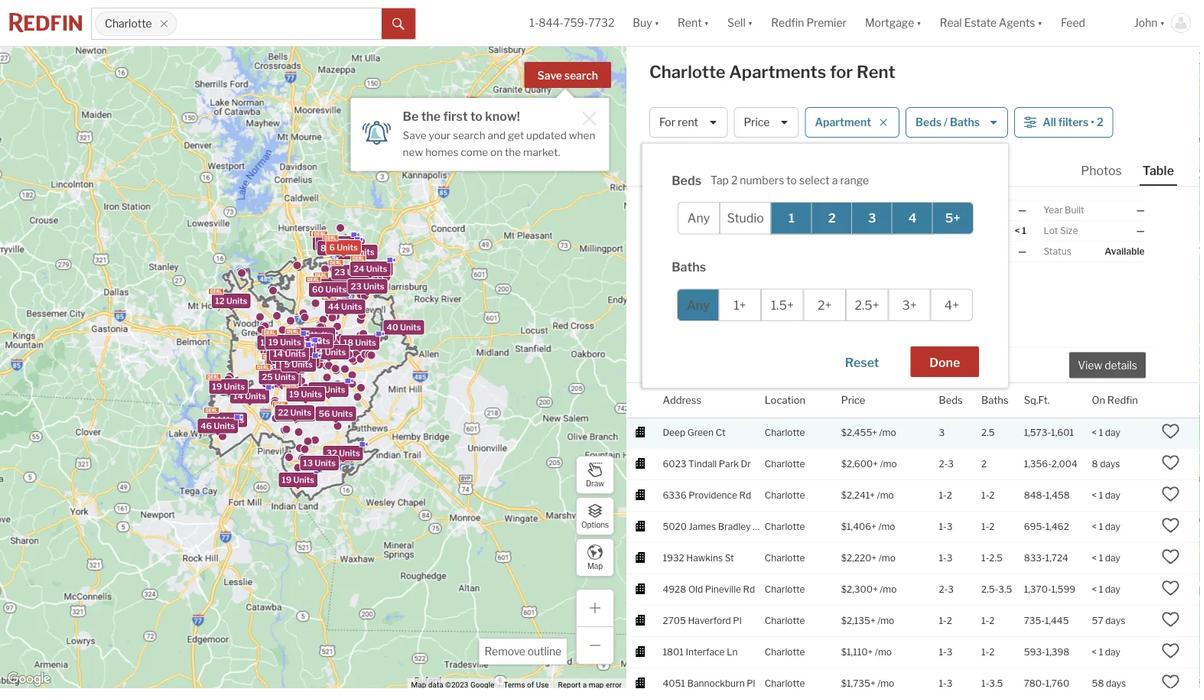 Task type: vqa. For each thing, say whether or not it's contained in the screenshot.
leftmost "for sale"
no



Task type: describe. For each thing, give the bounding box(es) containing it.
Any radio
[[677, 289, 720, 321]]

1 horizontal spatial redfin
[[940, 225, 969, 237]]

day for 1,599
[[1106, 584, 1121, 596]]

1 for $2,241+ /mo
[[1100, 490, 1104, 501]]

0 vertical spatial 23 units
[[316, 238, 350, 248]]

39 units
[[341, 247, 375, 257]]

options
[[582, 521, 609, 530]]

deal
[[734, 196, 755, 205]]

1-3 for $1,110+ /mo
[[940, 647, 953, 658]]

new
[[403, 146, 423, 158]]

1 vertical spatial price button
[[842, 383, 866, 418]]

1,573- for 1,573-1,601 sq. ft.
[[841, 337, 876, 351]]

0 vertical spatial 24
[[354, 264, 365, 274]]

4 units
[[277, 349, 306, 359]]

1 checkbox
[[771, 202, 813, 235]]

/mo for $2,135+ /mo
[[878, 616, 895, 627]]

5+
[[946, 211, 961, 226]]

3 for $2,300+ /mo
[[949, 584, 954, 596]]

18
[[344, 338, 354, 348]]

— for $/sq. ft.
[[1019, 205, 1027, 216]]

1- up 1-2.5
[[982, 522, 990, 533]]

1 vertical spatial 24 units
[[210, 415, 244, 425]]

593-1,398
[[1025, 647, 1070, 658]]

6023
[[663, 459, 687, 470]]

1 vertical spatial 24
[[210, 415, 221, 425]]

2-3 for 2.5-3.5
[[940, 584, 954, 596]]

▾ for john ▾
[[1161, 16, 1166, 29]]

▾ inside 'dropdown button'
[[1038, 16, 1043, 29]]

1 inside option
[[789, 211, 795, 226]]

view
[[1079, 359, 1103, 372]]

year built
[[1044, 205, 1085, 216]]

1,601 for 1,573-1,601 sq. ft.
[[876, 337, 906, 351]]

on redfin button
[[1093, 383, 1139, 418]]

< for 1,370-1,599
[[1093, 584, 1098, 596]]

day for 1,724
[[1106, 553, 1121, 564]]

ct
[[716, 428, 726, 439]]

0 horizontal spatial 23
[[316, 238, 327, 248]]

lee
[[753, 522, 770, 533]]

40 units
[[387, 323, 421, 333]]

2 horizontal spatial 23
[[351, 282, 362, 292]]

5 down 20
[[279, 360, 285, 370]]

2 inside checkbox
[[829, 211, 836, 226]]

695-1,462
[[1025, 522, 1070, 533]]

1- right $2,135+ /mo
[[940, 616, 947, 627]]

$2,241+
[[842, 490, 876, 501]]

view details link
[[1070, 351, 1147, 378]]

rent ▾
[[678, 16, 710, 29]]

5 units down 4 units
[[279, 360, 308, 370]]

1 horizontal spatial 12
[[261, 338, 270, 348]]

sq.ft.
[[1025, 395, 1050, 406]]

remove outline button
[[479, 639, 567, 665]]

46 units
[[201, 421, 235, 431]]

4928 old pineville rd
[[663, 584, 756, 596]]

days for 8 days
[[1101, 459, 1121, 470]]

273 units
[[270, 353, 309, 363]]

25 units
[[262, 373, 296, 382]]

charlotte for 6336 providence rd
[[765, 490, 806, 501]]

1 for $2,300+ /mo
[[1100, 584, 1104, 596]]

1932 hawkins st
[[663, 553, 735, 564]]

apartment button
[[806, 107, 900, 138]]

35 units
[[298, 330, 332, 340]]

save for save search
[[538, 69, 563, 82]]

dialog containing beds
[[643, 144, 1009, 388]]

1 vertical spatial 23 units
[[335, 268, 368, 278]]

for rent button
[[650, 107, 728, 138]]

4 for 4
[[909, 211, 917, 226]]

32
[[327, 449, 337, 459]]

18 units
[[344, 338, 376, 348]]

sell ▾ button
[[719, 0, 763, 46]]

to for know!
[[471, 109, 483, 124]]

available
[[1105, 246, 1145, 257]]

844-
[[539, 16, 564, 29]]

1+ radio
[[719, 289, 762, 321]]

1-2 for 695-1,462
[[982, 522, 995, 533]]

charlotte for 1801 interface ln
[[765, 647, 806, 658]]

< 1 day for 833-1,724
[[1093, 553, 1121, 564]]

0 vertical spatial 34 units
[[312, 347, 346, 357]]

for
[[660, 116, 676, 129]]

40
[[387, 323, 399, 333]]

6023 tindall park dr
[[663, 459, 751, 470]]

3 inside checkbox
[[869, 211, 877, 226]]

charlotte left remove charlotte image at the left of the page
[[105, 17, 152, 30]]

1 horizontal spatial 23
[[335, 268, 346, 278]]

favorite this home image for 593-1,398
[[1162, 642, 1181, 660]]

ft. inside 1,573-1,601 sq. ft.
[[876, 352, 885, 363]]

$2,455+ /mo
[[842, 428, 897, 439]]

1 horizontal spatial 7
[[288, 355, 293, 365]]

range
[[841, 174, 870, 187]]

1,356-
[[1025, 459, 1052, 470]]

1-2.5
[[982, 553, 1003, 564]]

2 horizontal spatial 12 units
[[319, 239, 352, 249]]

1 for $2,220+ /mo
[[1100, 553, 1104, 564]]

4+
[[945, 298, 960, 313]]

/mo for $2,241+ /mo
[[878, 490, 895, 501]]

1,573-1,601
[[1025, 428, 1075, 439]]

26
[[287, 350, 298, 360]]

james
[[689, 522, 717, 533]]

0 vertical spatial 2.5
[[982, 428, 995, 439]]

25
[[262, 373, 273, 382]]

2 vertical spatial baths
[[982, 395, 1009, 406]]

any for studio
[[688, 211, 710, 226]]

1-2 for 593-1,398
[[982, 647, 995, 658]]

real
[[940, 16, 963, 29]]

Any checkbox
[[678, 202, 720, 235]]

1 horizontal spatial rent
[[857, 62, 896, 82]]

2+ radio
[[804, 289, 846, 321]]

sell ▾ button
[[728, 0, 753, 46]]

mortgage ▾ button
[[856, 0, 931, 46]]

table
[[1143, 163, 1175, 178]]

1,573-1,601 sq. ft.
[[841, 337, 906, 363]]

remove apartment image
[[879, 118, 889, 127]]

john
[[1135, 16, 1158, 29]]

for rent
[[660, 116, 699, 129]]

/mo for $1,110+ /mo
[[875, 647, 892, 658]]

redfin premier button
[[763, 0, 856, 46]]

0 vertical spatial on redfin
[[926, 225, 969, 237]]

$1,406+
[[842, 522, 877, 533]]

old
[[689, 584, 703, 596]]

848-1,458
[[1025, 490, 1071, 501]]

0 vertical spatial ft.
[[950, 205, 961, 216]]

details
[[1105, 359, 1138, 372]]

2 vertical spatial 14 units
[[234, 391, 266, 401]]

6 favorite this home image from the top
[[1162, 673, 1181, 690]]

days for 57 days
[[1106, 616, 1126, 627]]

tap 2 numbers to select a range
[[711, 174, 870, 187]]

favorite this home image for 735-1,445
[[1162, 611, 1181, 629]]

0 horizontal spatial price button
[[734, 107, 799, 138]]

favorite this home image for 833-1,724
[[1162, 548, 1181, 566]]

dr
[[741, 459, 751, 470]]

beds / baths button
[[906, 107, 1009, 138]]

▾ for mortgage ▾
[[917, 16, 922, 29]]

0 horizontal spatial 14
[[234, 391, 243, 401]]

providence
[[689, 490, 738, 501]]

the inside save your search and get updated when new homes come on the market.
[[505, 146, 521, 158]]

13 units
[[303, 459, 336, 469]]

favorite this home image for 848-1,458
[[1162, 485, 1181, 504]]

search inside save your search and get updated when new homes come on the market.
[[453, 129, 486, 142]]

favorite this home image for 1,370-1,599
[[1162, 579, 1181, 598]]

848-
[[1025, 490, 1046, 501]]

2.5+ radio
[[846, 289, 889, 321]]

62
[[312, 385, 323, 395]]

1 horizontal spatial 12 units
[[261, 338, 293, 348]]

< for 1,573-1,601
[[1093, 428, 1098, 439]]

— down < 1
[[1019, 246, 1027, 257]]

numbers
[[740, 174, 785, 187]]

0 horizontal spatial 7
[[275, 352, 280, 362]]

1,370-
[[1025, 584, 1052, 596]]

remove charlotte image
[[159, 19, 169, 28]]

year
[[1044, 205, 1063, 216]]

buy ▾ button
[[633, 0, 660, 46]]

to for select
[[787, 174, 798, 187]]

save your search and get updated when new homes come on the market.
[[403, 129, 596, 158]]

2- for 2.5-3.5
[[940, 584, 949, 596]]

2,004
[[1052, 459, 1078, 470]]

1 vertical spatial beds
[[672, 173, 702, 188]]

37
[[320, 280, 331, 290]]

3+ radio
[[889, 289, 931, 321]]

1,458
[[1046, 490, 1071, 501]]

5 units down 26 units
[[284, 360, 313, 370]]

2 vertical spatial 23 units
[[351, 282, 385, 292]]

— for year built
[[1137, 205, 1145, 216]]

▾ for buy ▾
[[655, 16, 660, 29]]

1 left the hr
[[680, 196, 684, 205]]

bradley
[[718, 522, 751, 533]]

on inside 'button'
[[1093, 395, 1106, 406]]

tap
[[711, 174, 729, 187]]

20 units
[[276, 348, 310, 358]]

0 horizontal spatial 34 units
[[268, 362, 302, 372]]

5+ checkbox
[[933, 202, 974, 235]]

1,875
[[288, 347, 310, 357]]

reset button
[[826, 347, 899, 377]]

< left lot
[[1015, 225, 1021, 237]]

day for 1,601
[[1106, 428, 1121, 439]]

beds for beds button
[[940, 395, 963, 406]]

10 units
[[279, 409, 312, 419]]

1 left lot
[[1023, 225, 1027, 237]]

1 vertical spatial 2.5
[[990, 553, 1003, 564]]

1 vertical spatial 34
[[268, 362, 279, 372]]

submit search image
[[393, 18, 405, 30]]

1-3 for $1,406+ /mo
[[940, 522, 953, 533]]

favorite this home image for 1,356-2,004
[[1162, 454, 1181, 472]]

$2,220+
[[842, 553, 877, 564]]

1 vertical spatial 14 units
[[273, 349, 306, 359]]

favorite button checkbox
[[884, 191, 910, 217]]

1- right $2,241+ /mo
[[940, 490, 947, 501]]

0 vertical spatial 14
[[297, 337, 307, 347]]

62 units
[[312, 385, 346, 395]]

day for 1,398
[[1106, 647, 1121, 658]]

3 for $2,600+ /mo
[[949, 459, 954, 470]]

< 1 day for 1,573-1,601
[[1093, 428, 1121, 439]]

3 for $2,220+ /mo
[[947, 553, 953, 564]]

0 vertical spatial 34
[[312, 347, 323, 357]]

5020
[[663, 522, 687, 533]]

1 vertical spatial 12 units
[[215, 296, 248, 306]]

charlotte for 6023 tindall park dr
[[765, 459, 806, 470]]



Task type: locate. For each thing, give the bounding box(es) containing it.
estate
[[965, 16, 997, 29]]

beds down x-out this home icon
[[940, 395, 963, 406]]

2- for 2
[[940, 459, 949, 470]]

$2,600+ /mo
[[842, 459, 898, 470]]

1- right $1,406+ /mo
[[940, 522, 947, 533]]

photos button
[[1079, 162, 1140, 184]]

for
[[830, 62, 854, 82]]

34 units up 25 units
[[268, 362, 302, 372]]

mortgage ▾
[[866, 16, 922, 29]]

0 vertical spatial option group
[[678, 202, 974, 235]]

2 horizontal spatial 12
[[319, 239, 329, 249]]

the right on
[[505, 146, 521, 158]]

< right '1,462'
[[1093, 522, 1098, 533]]

2-3 for 2
[[940, 459, 954, 470]]

8 units
[[275, 357, 304, 367]]

1,599
[[1052, 584, 1076, 596]]

1 horizontal spatial price
[[842, 395, 866, 406]]

23 up 37 units
[[335, 268, 346, 278]]

homes
[[426, 146, 459, 158]]

1 2-3 from the top
[[940, 459, 954, 470]]

39
[[341, 247, 352, 257]]

5
[[279, 360, 285, 370], [284, 360, 290, 370]]

2.5+
[[855, 298, 880, 313]]

0 vertical spatial beds
[[916, 116, 942, 129]]

price down 'charlotte apartments for rent'
[[744, 116, 770, 129]]

0 horizontal spatial 1,601
[[876, 337, 906, 351]]

1- up 2.5-
[[982, 553, 990, 564]]

1- right $1,110+ /mo
[[940, 647, 947, 658]]

favorite this home image
[[925, 356, 943, 374], [1162, 485, 1181, 504], [1162, 517, 1181, 535], [1162, 548, 1181, 566]]

16
[[282, 344, 292, 354], [274, 353, 284, 363], [266, 376, 275, 386]]

charlotte for 5020 james bradley lee way
[[765, 522, 806, 533]]

< down 8 days
[[1093, 490, 1098, 501]]

1 vertical spatial 12
[[215, 296, 225, 306]]

< 1 day for 1,370-1,599
[[1093, 584, 1121, 596]]

1 horizontal spatial price button
[[842, 383, 866, 418]]

< for 848-1,458
[[1093, 490, 1098, 501]]

$/sq.
[[926, 205, 948, 216]]

5 down 26
[[284, 360, 290, 370]]

0 horizontal spatial on redfin
[[926, 225, 969, 237]]

1 vertical spatial the
[[505, 146, 521, 158]]

1 for $1,110+ /mo
[[1100, 647, 1104, 658]]

24 units left 22
[[210, 415, 244, 425]]

redfin down details on the bottom of the page
[[1108, 395, 1139, 406]]

3 for $1,406+ /mo
[[947, 522, 953, 533]]

hr
[[686, 196, 697, 205]]

6 day from the top
[[1106, 647, 1121, 658]]

4+ radio
[[931, 289, 974, 321]]

0 horizontal spatial the
[[421, 109, 441, 124]]

6336
[[663, 490, 687, 501]]

0 vertical spatial 12 units
[[319, 239, 352, 249]]

14 up 46 units
[[234, 391, 243, 401]]

< 1 day for 695-1,462
[[1093, 522, 1121, 533]]

1 1-3 from the top
[[940, 522, 953, 533]]

1 vertical spatial days
[[1106, 616, 1126, 627]]

/mo right $2,600+
[[881, 459, 898, 470]]

▾ right sell
[[748, 16, 753, 29]]

0 vertical spatial baths
[[951, 116, 981, 129]]

2 vertical spatial 1-3
[[940, 647, 953, 658]]

rent right buy ▾
[[678, 16, 702, 29]]

baths inside button
[[951, 116, 981, 129]]

charlotte right bradley
[[765, 522, 806, 533]]

baths right /
[[951, 116, 981, 129]]

1 horizontal spatial the
[[505, 146, 521, 158]]

14
[[297, 337, 307, 347], [273, 349, 283, 359], [234, 391, 243, 401]]

2.5 up 2.5-3.5
[[990, 553, 1003, 564]]

23 down 21
[[351, 282, 362, 292]]

273
[[270, 353, 286, 363]]

24 down 39 units
[[354, 264, 365, 274]]

1-3 for $2,220+ /mo
[[940, 553, 953, 564]]

0 vertical spatial 24 units
[[354, 264, 388, 274]]

0 horizontal spatial 12 units
[[215, 296, 248, 306]]

1 horizontal spatial 34 units
[[312, 347, 346, 357]]

3 < 1 day from the top
[[1093, 522, 1121, 533]]

search inside button
[[565, 69, 599, 82]]

0 horizontal spatial 34
[[268, 362, 279, 372]]

1 horizontal spatial 24 units
[[354, 264, 388, 274]]

44 units
[[328, 302, 362, 312]]

1 vertical spatial 4
[[277, 349, 283, 359]]

1- left 848-
[[982, 490, 990, 501]]

1,445
[[1045, 616, 1070, 627]]

ft. right $/sq.
[[950, 205, 961, 216]]

< for 833-1,724
[[1093, 553, 1098, 564]]

day down 8 days
[[1106, 490, 1121, 501]]

outline
[[528, 646, 562, 659]]

22 units
[[278, 408, 312, 418]]

photo of deep green ct, charlotte, nc 28269 image
[[650, 187, 914, 383]]

0 horizontal spatial rent
[[678, 16, 702, 29]]

5 ▾ from the left
[[1038, 16, 1043, 29]]

redfin down $/sq. ft.
[[940, 225, 969, 237]]

search down 759-
[[565, 69, 599, 82]]

< 1 day for 593-1,398
[[1093, 647, 1121, 658]]

0 horizontal spatial search
[[453, 129, 486, 142]]

▾ right 'agents' on the right top of the page
[[1038, 16, 1043, 29]]

1 vertical spatial any
[[687, 298, 710, 313]]

days right 57
[[1106, 616, 1126, 627]]

charlotte for deep green ct
[[765, 428, 806, 439]]

8 for 8 days
[[1093, 459, 1099, 470]]

5 favorite this home image from the top
[[1162, 642, 1181, 660]]

1 for $1,406+ /mo
[[1100, 522, 1104, 533]]

beds for beds / baths
[[916, 116, 942, 129]]

/mo right $2,300+
[[880, 584, 897, 596]]

day for 1,458
[[1106, 490, 1121, 501]]

dialog
[[643, 144, 1009, 388]]

6 ▾ from the left
[[1161, 16, 1166, 29]]

0 vertical spatial 12
[[319, 239, 329, 249]]

1 vertical spatial 8
[[1093, 459, 1099, 470]]

1 horizontal spatial to
[[787, 174, 798, 187]]

< 1
[[1015, 225, 1027, 237]]

8 days
[[1093, 459, 1121, 470]]

1 horizontal spatial 8
[[1093, 459, 1099, 470]]

option group
[[678, 202, 974, 235], [677, 289, 974, 321]]

▾ right buy
[[655, 16, 660, 29]]

1 vertical spatial on redfin
[[1093, 395, 1139, 406]]

charlotte for 1932 hawkins st
[[765, 553, 806, 564]]

1 horizontal spatial on
[[1093, 395, 1106, 406]]

2 < 1 day from the top
[[1093, 490, 1121, 501]]

map region
[[0, 0, 685, 690]]

save inside button
[[538, 69, 563, 82]]

1,601
[[876, 337, 906, 351], [1052, 428, 1075, 439]]

day right '1,462'
[[1106, 522, 1121, 533]]

to right 'first'
[[471, 109, 483, 124]]

status
[[1044, 246, 1072, 257]]

on redfin down details on the bottom of the page
[[1093, 395, 1139, 406]]

19 units
[[269, 337, 301, 347], [280, 345, 313, 355], [212, 382, 245, 392], [290, 390, 322, 400], [282, 475, 315, 485]]

4928
[[663, 584, 687, 596]]

< down 57
[[1093, 647, 1098, 658]]

/mo right $1,110+
[[875, 647, 892, 658]]

8 up 25 units
[[275, 357, 281, 367]]

1 for $2,455+ /mo
[[1100, 428, 1104, 439]]

1,601 inside 1,573-1,601 sq. ft.
[[876, 337, 906, 351]]

< right 1,599
[[1093, 584, 1098, 596]]

12
[[319, 239, 329, 249], [215, 296, 225, 306], [261, 338, 270, 348]]

3
[[869, 211, 877, 226], [940, 428, 945, 439], [949, 459, 954, 470], [947, 522, 953, 533], [947, 553, 953, 564], [949, 584, 954, 596], [947, 647, 953, 658]]

any for 1+
[[687, 298, 710, 313]]

0 vertical spatial search
[[565, 69, 599, 82]]

charlotte right ln
[[765, 647, 806, 658]]

0 vertical spatial 2-
[[940, 459, 949, 470]]

interface
[[686, 647, 725, 658]]

x-out this home image
[[955, 356, 974, 374]]

on down $/sq.
[[926, 225, 938, 237]]

$2,135+ /mo
[[842, 616, 895, 627]]

save inside save your search and get updated when new homes come on the market.
[[403, 129, 427, 142]]

/mo for $2,600+ /mo
[[881, 459, 898, 470]]

beds
[[916, 116, 942, 129], [672, 173, 702, 188], [940, 395, 963, 406]]

/mo for $2,220+ /mo
[[879, 553, 896, 564]]

day right the 1,724
[[1106, 553, 1121, 564]]

< for 593-1,398
[[1093, 647, 1098, 658]]

None search field
[[177, 8, 382, 39]]

pineville
[[705, 584, 742, 596]]

price button up $2,455+
[[842, 383, 866, 418]]

34 up 25 units
[[268, 362, 279, 372]]

beds inside beds / baths button
[[916, 116, 942, 129]]

Studio checkbox
[[720, 202, 772, 235]]

search up come
[[453, 129, 486, 142]]

$2,455+
[[842, 428, 878, 439]]

favorite this home image for 695-1,462
[[1162, 517, 1181, 535]]

rent inside dropdown button
[[678, 16, 702, 29]]

save up the new
[[403, 129, 427, 142]]

56 units
[[319, 409, 353, 419]]

▾ for sell ▾
[[748, 16, 753, 29]]

0 horizontal spatial redfin
[[772, 16, 805, 29]]

0 vertical spatial to
[[471, 109, 483, 124]]

2 vertical spatial 12
[[261, 338, 270, 348]]

14 left 26
[[273, 349, 283, 359]]

draw button
[[576, 456, 615, 494]]

833-1,724
[[1025, 553, 1069, 564]]

redfin left premier
[[772, 16, 805, 29]]

baths left sq.ft.
[[982, 395, 1009, 406]]

24 left 22
[[210, 415, 221, 425]]

1- left the 593-
[[982, 647, 990, 658]]

favorite this home image for 1,573-1,601
[[1162, 422, 1181, 441]]

1 vertical spatial option group
[[677, 289, 974, 321]]

select
[[800, 174, 830, 187]]

charlotte down rent ▾ dropdown button at the right top
[[650, 62, 726, 82]]

2 2-3 from the top
[[940, 584, 954, 596]]

1 vertical spatial 1-3
[[940, 553, 953, 564]]

2 ▾ from the left
[[705, 16, 710, 29]]

1 horizontal spatial 1,601
[[1052, 428, 1075, 439]]

3 favorite this home image from the top
[[1162, 579, 1181, 598]]

1 horizontal spatial save
[[538, 69, 563, 82]]

0 horizontal spatial to
[[471, 109, 483, 124]]

redfin inside 'button'
[[1108, 395, 1139, 406]]

to inside be the first to know! dialog
[[471, 109, 483, 124]]

save search
[[538, 69, 599, 82]]

0 vertical spatial 2-3
[[940, 459, 954, 470]]

1- down 2.5-
[[982, 616, 990, 627]]

0 horizontal spatial 8
[[275, 357, 281, 367]]

2 horizontal spatial redfin
[[1108, 395, 1139, 406]]

1 up 8 days
[[1100, 428, 1104, 439]]

google image
[[4, 670, 54, 690]]

/mo for $1,406+ /mo
[[879, 522, 896, 533]]

8 inside map region
[[275, 357, 281, 367]]

beds left /
[[916, 116, 942, 129]]

1 horizontal spatial on redfin
[[1093, 395, 1139, 406]]

1 horizontal spatial 4
[[909, 211, 917, 226]]

1 vertical spatial redfin
[[940, 225, 969, 237]]

4 favorite this home image from the top
[[1162, 611, 1181, 629]]

0 horizontal spatial 12
[[215, 296, 225, 306]]

3 ▾ from the left
[[748, 16, 753, 29]]

0 horizontal spatial baths
[[672, 260, 706, 275]]

2 vertical spatial beds
[[940, 395, 963, 406]]

8 for 8 units
[[275, 357, 281, 367]]

593-
[[1025, 647, 1046, 658]]

0 vertical spatial price
[[744, 116, 770, 129]]

4 < 1 day from the top
[[1093, 553, 1121, 564]]

previous button image
[[664, 273, 680, 288]]

1 horizontal spatial ft.
[[950, 205, 961, 216]]

1 vertical spatial save
[[403, 129, 427, 142]]

days right 2,004 at the bottom of the page
[[1101, 459, 1121, 470]]

759-
[[564, 16, 589, 29]]

save for save your search and get updated when new homes come on the market.
[[403, 129, 427, 142]]

3+
[[903, 298, 917, 313]]

on down view at the right bottom of the page
[[1093, 395, 1106, 406]]

4 ▾ from the left
[[917, 16, 922, 29]]

▾ right john
[[1161, 16, 1166, 29]]

1,601 for 1,573-1,601
[[1052, 428, 1075, 439]]

day down 57 days
[[1106, 647, 1121, 658]]

2 vertical spatial 23
[[351, 282, 362, 292]]

to
[[471, 109, 483, 124], [787, 174, 798, 187]]

sq.ft. button
[[1025, 383, 1050, 418]]

mortgage
[[866, 16, 915, 29]]

know!
[[485, 109, 520, 124]]

4 left $/sq.
[[909, 211, 917, 226]]

0 vertical spatial any
[[688, 211, 710, 226]]

2 favorite this home image from the top
[[1162, 454, 1181, 472]]

/mo right $1,406+
[[879, 522, 896, 533]]

60 units
[[312, 285, 347, 295]]

done
[[930, 355, 961, 370]]

0 vertical spatial rd
[[740, 490, 752, 501]]

3 day from the top
[[1106, 522, 1121, 533]]

1 vertical spatial 14
[[273, 349, 283, 359]]

2 day from the top
[[1106, 490, 1121, 501]]

charlotte right pl
[[765, 616, 806, 627]]

8 right 2,004 at the bottom of the page
[[1093, 459, 1099, 470]]

rent right for
[[857, 62, 896, 82]]

▾ left sell
[[705, 16, 710, 29]]

0 horizontal spatial save
[[403, 129, 427, 142]]

$2,600+
[[842, 459, 879, 470]]

new 1 hr ago
[[660, 196, 715, 205]]

rd down 'dr'
[[740, 490, 752, 501]]

price button down 'charlotte apartments for rent'
[[734, 107, 799, 138]]

0 vertical spatial 1,573-
[[841, 337, 876, 351]]

< for 695-1,462
[[1093, 522, 1098, 533]]

baths up any option
[[672, 260, 706, 275]]

0 horizontal spatial 1,573-
[[841, 337, 876, 351]]

day for 1,462
[[1106, 522, 1121, 533]]

1,573- for 1,573-1,601
[[1025, 428, 1052, 439]]

beds up new 1 hr ago
[[672, 173, 702, 188]]

0 vertical spatial 8
[[275, 357, 281, 367]]

0 vertical spatial redfin
[[772, 16, 805, 29]]

/mo for $2,455+ /mo
[[880, 428, 897, 439]]

1 vertical spatial on
[[1093, 395, 1106, 406]]

34 units down 155 units
[[312, 347, 346, 357]]

/mo right $2,135+
[[878, 616, 895, 627]]

3 checkbox
[[852, 202, 894, 235]]

4 day from the top
[[1106, 553, 1121, 564]]

▾ for rent ▾
[[705, 16, 710, 29]]

0 vertical spatial on
[[926, 225, 938, 237]]

24 units down 39 units
[[354, 264, 388, 274]]

view details button
[[1070, 352, 1147, 378]]

photos
[[1082, 163, 1123, 178]]

1,573- inside 1,573-1,601 sq. ft.
[[841, 337, 876, 351]]

2
[[1097, 116, 1104, 129], [732, 174, 738, 187], [829, 211, 836, 226], [982, 459, 988, 470], [947, 490, 953, 501], [990, 490, 995, 501], [990, 522, 995, 533], [947, 616, 953, 627], [990, 616, 995, 627], [990, 647, 995, 658]]

1 horizontal spatial 34
[[312, 347, 323, 357]]

1 vertical spatial 1,573-
[[1025, 428, 1052, 439]]

/mo right $2,241+
[[878, 490, 895, 501]]

< 1 day up 8 days
[[1093, 428, 1121, 439]]

24
[[354, 264, 365, 274], [210, 415, 221, 425]]

57 days
[[1093, 616, 1126, 627]]

charlotte right 'dr'
[[765, 459, 806, 470]]

/mo for $2,300+ /mo
[[880, 584, 897, 596]]

6336 providence rd
[[663, 490, 752, 501]]

1 2- from the top
[[940, 459, 949, 470]]

/mo right "$2,220+"
[[879, 553, 896, 564]]

be the first to know! dialog
[[351, 89, 610, 171]]

3 1-3 from the top
[[940, 647, 953, 658]]

favorite this home image
[[1162, 422, 1181, 441], [1162, 454, 1181, 472], [1162, 579, 1181, 598], [1162, 611, 1181, 629], [1162, 642, 1181, 660], [1162, 673, 1181, 690]]

save search button
[[525, 62, 612, 88]]

6
[[330, 243, 335, 253]]

— down table "button"
[[1137, 205, 1145, 216]]

1- left 759-
[[530, 16, 539, 29]]

2 vertical spatial 14
[[234, 391, 243, 401]]

1 up 57
[[1100, 584, 1104, 596]]

$2,241+ /mo
[[842, 490, 895, 501]]

green
[[688, 428, 714, 439]]

1 horizontal spatial 14
[[273, 349, 283, 359]]

1 right the 1,724
[[1100, 553, 1104, 564]]

1 < 1 day from the top
[[1093, 428, 1121, 439]]

23 left 6
[[316, 238, 327, 248]]

2 inside button
[[1097, 116, 1104, 129]]

1 vertical spatial to
[[787, 174, 798, 187]]

5 day from the top
[[1106, 584, 1121, 596]]

5 < 1 day from the top
[[1093, 584, 1121, 596]]

location
[[765, 395, 806, 406]]

1 vertical spatial rd
[[744, 584, 756, 596]]

1.5+ radio
[[762, 289, 804, 321]]

day
[[1106, 428, 1121, 439], [1106, 490, 1121, 501], [1106, 522, 1121, 533], [1106, 553, 1121, 564], [1106, 584, 1121, 596], [1106, 647, 1121, 658]]

0 vertical spatial 14 units
[[297, 337, 330, 347]]

— for lot size
[[1137, 225, 1145, 237]]

2.5 down baths button
[[982, 428, 995, 439]]

1 down tap 2 numbers to select a range
[[789, 211, 795, 226]]

57
[[1093, 616, 1104, 627]]

< 1 day right '1,462'
[[1093, 522, 1121, 533]]

draw
[[586, 479, 605, 489]]

1 vertical spatial price
[[842, 395, 866, 406]]

any inside option
[[687, 298, 710, 313]]

1 vertical spatial 2-
[[940, 584, 949, 596]]

deep
[[663, 428, 686, 439]]

2-
[[940, 459, 949, 470], [940, 584, 949, 596]]

agents
[[1000, 16, 1036, 29]]

34 units
[[312, 347, 346, 357], [268, 362, 302, 372]]

redfin inside button
[[772, 16, 805, 29]]

1 favorite this home image from the top
[[1162, 422, 1181, 441]]

6 < 1 day from the top
[[1093, 647, 1121, 658]]

0 vertical spatial 4
[[909, 211, 917, 226]]

charlotte for 4928 old pineville rd
[[765, 584, 806, 596]]

any inside checkbox
[[688, 211, 710, 226]]

ago
[[698, 196, 715, 205]]

1- left 1-2.5
[[940, 553, 947, 564]]

2 checkbox
[[812, 202, 853, 235]]

1 vertical spatial baths
[[672, 260, 706, 275]]

4 checkbox
[[892, 202, 934, 235]]

< 1 day right the 1,724
[[1093, 553, 1121, 564]]

0 horizontal spatial 24 units
[[210, 415, 244, 425]]

$1,406+ /mo
[[842, 522, 896, 533]]

charlotte for 2705 haverford pl
[[765, 616, 806, 627]]

1 horizontal spatial baths
[[951, 116, 981, 129]]

2- left 2.5-
[[940, 584, 949, 596]]

2 1-3 from the top
[[940, 553, 953, 564]]

favorite button image
[[884, 191, 910, 217]]

redfin
[[772, 16, 805, 29], [940, 225, 969, 237], [1108, 395, 1139, 406]]

1 ▾ from the left
[[655, 16, 660, 29]]

1 vertical spatial rent
[[857, 62, 896, 82]]

3 for $1,110+ /mo
[[947, 647, 953, 658]]

1-2 for 848-1,458
[[982, 490, 995, 501]]

< 1 day for 848-1,458
[[1093, 490, 1121, 501]]

rent ▾ button
[[669, 0, 719, 46]]

any left the 1+
[[687, 298, 710, 313]]

0 horizontal spatial price
[[744, 116, 770, 129]]

< 1 day down 57 days
[[1093, 647, 1121, 658]]

1,601 up 2,004 at the bottom of the page
[[1052, 428, 1075, 439]]

4 for 4 units
[[277, 349, 283, 359]]

0 vertical spatial 1,601
[[876, 337, 906, 351]]

4 inside map region
[[277, 349, 283, 359]]

0 vertical spatial save
[[538, 69, 563, 82]]

0 vertical spatial the
[[421, 109, 441, 124]]

1 day from the top
[[1106, 428, 1121, 439]]

park
[[719, 459, 739, 470]]

ln
[[727, 647, 738, 658]]

day up 8 days
[[1106, 428, 1121, 439]]

8
[[275, 357, 281, 367], [1093, 459, 1099, 470]]

1.5+
[[771, 298, 794, 313]]

mortgage ▾ button
[[866, 0, 922, 46]]

1-2 for 735-1,445
[[982, 616, 995, 627]]

1 down 57
[[1100, 647, 1104, 658]]

2.5-
[[982, 584, 999, 596]]

1 horizontal spatial 1,573-
[[1025, 428, 1052, 439]]

0 horizontal spatial ft.
[[876, 352, 885, 363]]

2 2- from the top
[[940, 584, 949, 596]]

4 inside option
[[909, 211, 917, 226]]



